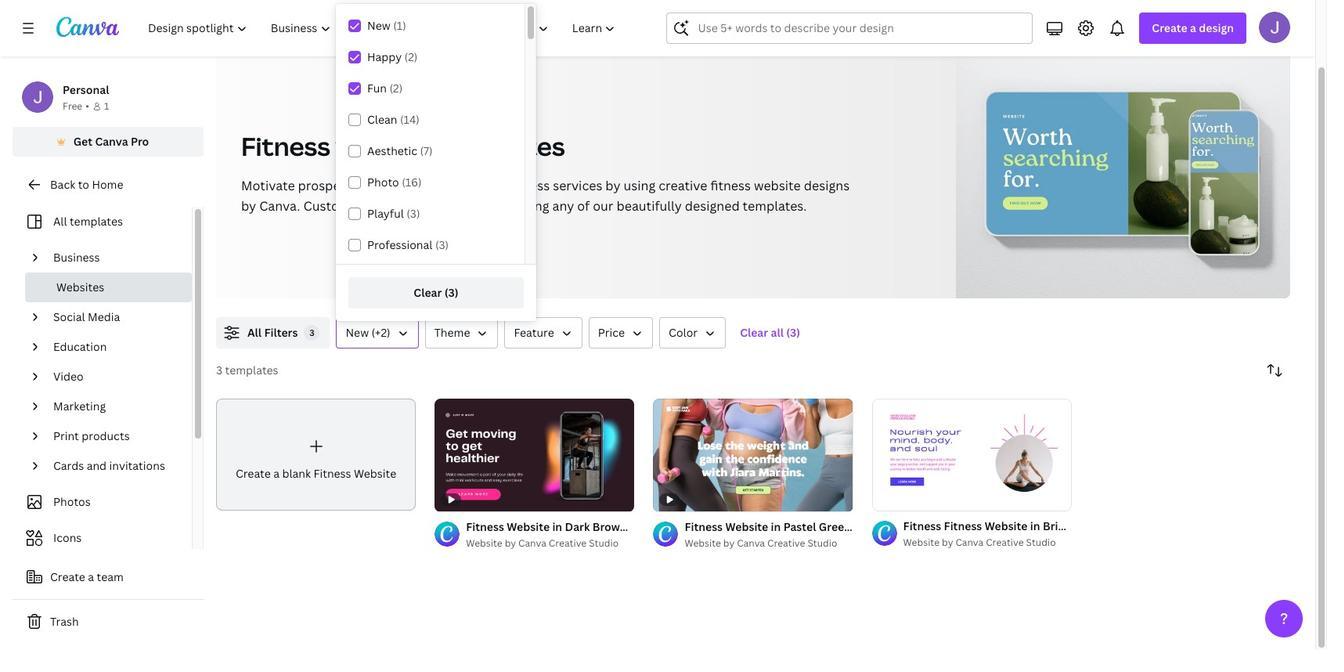 Task type: vqa. For each thing, say whether or not it's contained in the screenshot.
list
no



Task type: locate. For each thing, give the bounding box(es) containing it.
motivate prospective clients to avail of your fitness services by using creative fitness website designs by canva. customize and publish one for free using any of our beautifully designed templates.
[[241, 177, 850, 215]]

0 horizontal spatial fitness
[[510, 177, 550, 194]]

templates for all templates
[[70, 214, 123, 228]]

home link
[[216, 11, 248, 28]]

0 horizontal spatial using
[[518, 197, 550, 215]]

professional
[[367, 237, 433, 252]]

playful (3)
[[367, 206, 420, 221]]

creative inside fitness website in dark brown neon pink gradients style website by canva creative studio
[[549, 536, 587, 550]]

0 vertical spatial 3
[[310, 327, 315, 338]]

publish
[[396, 197, 441, 215]]

price button
[[589, 317, 653, 349]]

None search field
[[667, 13, 1034, 44]]

1 vertical spatial templates
[[70, 214, 123, 228]]

of left our
[[578, 197, 590, 215]]

1 vertical spatial (2)
[[390, 81, 403, 96]]

1 vertical spatial of
[[578, 197, 590, 215]]

fitness up free on the left of page
[[510, 177, 550, 194]]

(7)
[[420, 143, 433, 158]]

1 vertical spatial clear
[[740, 325, 769, 340]]

cards
[[53, 458, 84, 473]]

a left design
[[1191, 20, 1197, 35]]

playful
[[367, 206, 404, 221]]

3 filter options selected element
[[304, 325, 320, 341]]

using up beautifully
[[624, 177, 656, 194]]

social media link
[[47, 302, 183, 332]]

(3) for clear (3)
[[445, 285, 459, 300]]

(2) right fun
[[390, 81, 403, 96]]

(3) up theme
[[445, 285, 459, 300]]

all for all filters
[[248, 325, 262, 340]]

a inside dropdown button
[[1191, 20, 1197, 35]]

2 horizontal spatial a
[[1191, 20, 1197, 35]]

trash
[[50, 614, 79, 629]]

0 vertical spatial all
[[53, 214, 67, 228]]

2 horizontal spatial creative
[[986, 536, 1024, 549]]

jacob simon image
[[1260, 12, 1291, 43]]

fitness up designed
[[711, 177, 751, 194]]

1 vertical spatial 3
[[216, 363, 223, 378]]

all templates
[[53, 214, 123, 228]]

0 horizontal spatial to
[[78, 177, 89, 192]]

professional (3)
[[367, 237, 449, 252]]

2 horizontal spatial templates
[[438, 129, 565, 163]]

(3) right playful
[[407, 206, 420, 221]]

0 vertical spatial clear
[[414, 285, 442, 300]]

0 vertical spatial (2)
[[405, 49, 418, 64]]

(3) inside button
[[445, 285, 459, 300]]

clear left all
[[740, 325, 769, 340]]

create left blank
[[236, 466, 271, 481]]

all
[[53, 214, 67, 228], [248, 325, 262, 340]]

0 vertical spatial and
[[370, 197, 393, 215]]

create inside button
[[50, 569, 85, 584]]

creative for right website by canva creative studio link
[[986, 536, 1024, 549]]

1 horizontal spatial all
[[248, 325, 262, 340]]

0 horizontal spatial home
[[92, 177, 123, 192]]

(2) right happy
[[405, 49, 418, 64]]

using
[[624, 177, 656, 194], [518, 197, 550, 215]]

a left team
[[88, 569, 94, 584]]

clear up theme
[[414, 285, 442, 300]]

1 horizontal spatial clear
[[740, 325, 769, 340]]

0 horizontal spatial (2)
[[390, 81, 403, 96]]

1 vertical spatial and
[[87, 458, 107, 473]]

2 vertical spatial templates
[[225, 363, 279, 378]]

to
[[78, 177, 89, 192], [417, 177, 429, 194]]

personal
[[63, 82, 109, 97]]

fitness
[[397, 12, 434, 27], [241, 129, 330, 163], [314, 466, 351, 481], [466, 519, 504, 534]]

0 horizontal spatial templates
[[70, 214, 123, 228]]

new (+2)
[[346, 325, 391, 340]]

our
[[593, 197, 614, 215]]

(1)
[[393, 18, 406, 33]]

0 vertical spatial of
[[463, 177, 476, 194]]

1 horizontal spatial templates
[[225, 363, 279, 378]]

new (1)
[[367, 18, 406, 33]]

create for create a blank fitness website
[[236, 466, 271, 481]]

0 vertical spatial a
[[1191, 20, 1197, 35]]

to inside motivate prospective clients to avail of your fitness services by using creative fitness website designs by canva. customize and publish one for free using any of our beautifully designed templates.
[[417, 177, 429, 194]]

1 horizontal spatial (2)
[[405, 49, 418, 64]]

templates
[[438, 129, 565, 163], [70, 214, 123, 228], [225, 363, 279, 378]]

fitness for fitness website in dark brown neon pink gradients style website by canva creative studio
[[466, 519, 504, 534]]

and down clients
[[370, 197, 393, 215]]

0 horizontal spatial a
[[88, 569, 94, 584]]

to up publish
[[417, 177, 429, 194]]

(3) right all
[[787, 325, 801, 340]]

website inside motivate prospective clients to avail of your fitness services by using creative fitness website designs by canva. customize and publish one for free using any of our beautifully designed templates.
[[754, 177, 801, 194]]

get
[[73, 134, 92, 148]]

0 horizontal spatial studio
[[589, 536, 619, 550]]

new left (+2)
[[346, 325, 369, 340]]

3
[[310, 327, 315, 338], [216, 363, 223, 378]]

0 vertical spatial new
[[367, 18, 391, 33]]

filters
[[264, 325, 298, 340]]

gradients
[[687, 519, 739, 534]]

create inside dropdown button
[[1153, 20, 1188, 35]]

create left design
[[1153, 20, 1188, 35]]

(3) down one
[[436, 237, 449, 252]]

1 horizontal spatial a
[[274, 466, 280, 481]]

1 horizontal spatial create
[[236, 466, 271, 481]]

a for design
[[1191, 20, 1197, 35]]

create a design button
[[1140, 13, 1247, 44]]

of up for
[[463, 177, 476, 194]]

templates for 3 templates
[[225, 363, 279, 378]]

0 horizontal spatial website
[[336, 129, 433, 163]]

templates down all filters
[[225, 363, 279, 378]]

1 vertical spatial new
[[346, 325, 369, 340]]

all templates link
[[22, 206, 183, 236]]

0 vertical spatial create
[[1153, 20, 1188, 35]]

clear
[[414, 285, 442, 300], [740, 325, 769, 340]]

and right cards
[[87, 458, 107, 473]]

create down "icons" at the bottom left of the page
[[50, 569, 85, 584]]

0 horizontal spatial 3
[[216, 363, 223, 378]]

2 horizontal spatial studio
[[1027, 536, 1057, 549]]

2 horizontal spatial create
[[1153, 20, 1188, 35]]

1 horizontal spatial and
[[370, 197, 393, 215]]

by inside fitness website in dark brown neon pink gradients style website by canva creative studio
[[505, 536, 516, 550]]

1 horizontal spatial website by canva creative studio link
[[685, 536, 854, 551]]

all down the back
[[53, 214, 67, 228]]

clear inside "button"
[[740, 325, 769, 340]]

2 vertical spatial create
[[50, 569, 85, 584]]

clear for clear (3)
[[414, 285, 442, 300]]

create for create a team
[[50, 569, 85, 584]]

business link
[[47, 243, 183, 272]]

1 horizontal spatial of
[[578, 197, 590, 215]]

fitness up happy (2)
[[397, 12, 434, 27]]

fitness up motivate
[[241, 129, 330, 163]]

style
[[742, 519, 769, 534]]

1 horizontal spatial to
[[417, 177, 429, 194]]

to right the back
[[78, 177, 89, 192]]

a inside button
[[88, 569, 94, 584]]

team
[[97, 569, 124, 584]]

1 horizontal spatial creative
[[768, 536, 806, 550]]

2 vertical spatial a
[[88, 569, 94, 584]]

fitness left "in"
[[466, 519, 504, 534]]

1 horizontal spatial fitness
[[711, 177, 751, 194]]

new
[[367, 18, 391, 33], [346, 325, 369, 340]]

media
[[88, 309, 120, 324]]

in
[[553, 519, 563, 534]]

get canva pro button
[[13, 127, 204, 156]]

your
[[479, 177, 507, 194]]

create for create a design
[[1153, 20, 1188, 35]]

using left any
[[518, 197, 550, 215]]

0 horizontal spatial create
[[50, 569, 85, 584]]

1 fitness from the left
[[510, 177, 550, 194]]

website
[[329, 12, 372, 27], [354, 466, 397, 481], [507, 519, 550, 534], [904, 536, 940, 549], [466, 536, 503, 550], [685, 536, 721, 550]]

create a design
[[1153, 20, 1235, 35]]

by
[[606, 177, 621, 194], [241, 197, 256, 215], [943, 536, 954, 549], [505, 536, 516, 550], [724, 536, 735, 550]]

website
[[336, 129, 433, 163], [754, 177, 801, 194]]

a left blank
[[274, 466, 280, 481]]

templates up your
[[438, 129, 565, 163]]

fitness for fitness website templates
[[241, 129, 330, 163]]

1 vertical spatial website
[[754, 177, 801, 194]]

1 horizontal spatial using
[[624, 177, 656, 194]]

create
[[1153, 20, 1188, 35], [236, 466, 271, 481], [50, 569, 85, 584]]

all left the filters
[[248, 325, 262, 340]]

all for all templates
[[53, 214, 67, 228]]

1 vertical spatial create
[[236, 466, 271, 481]]

clients
[[373, 177, 413, 194]]

1 horizontal spatial home
[[216, 12, 248, 27]]

of
[[463, 177, 476, 194], [578, 197, 590, 215]]

new inside new (+2) button
[[346, 325, 369, 340]]

feature
[[514, 325, 554, 340]]

website down clean
[[336, 129, 433, 163]]

clear inside button
[[414, 285, 442, 300]]

website by canva creative studio link
[[904, 535, 1072, 551], [466, 536, 635, 551], [685, 536, 854, 551]]

(3) inside "button"
[[787, 325, 801, 340]]

new left (1)
[[367, 18, 391, 33]]

0 vertical spatial using
[[624, 177, 656, 194]]

1 horizontal spatial website
[[754, 177, 801, 194]]

0 horizontal spatial clear
[[414, 285, 442, 300]]

0 horizontal spatial all
[[53, 214, 67, 228]]

templates down back to home
[[70, 214, 123, 228]]

prospective
[[298, 177, 370, 194]]

0 horizontal spatial website by canva creative studio link
[[466, 536, 635, 551]]

(3)
[[407, 206, 420, 221], [436, 237, 449, 252], [445, 285, 459, 300], [787, 325, 801, 340]]

fitness website templates image
[[957, 48, 1291, 298], [957, 48, 1291, 298]]

website by canva creative studio
[[904, 536, 1057, 549], [685, 536, 838, 550]]

0 horizontal spatial creative
[[549, 536, 587, 550]]

any
[[553, 197, 574, 215]]

1 vertical spatial all
[[248, 325, 262, 340]]

free
[[490, 197, 515, 215]]

1 horizontal spatial 3
[[310, 327, 315, 338]]

website up templates.
[[754, 177, 801, 194]]

happy
[[367, 49, 402, 64]]

2 fitness from the left
[[711, 177, 751, 194]]

fitness inside fitness website in dark brown neon pink gradients style website by canva creative studio
[[466, 519, 504, 534]]

and
[[370, 197, 393, 215], [87, 458, 107, 473]]

1 vertical spatial a
[[274, 466, 280, 481]]



Task type: describe. For each thing, give the bounding box(es) containing it.
pro
[[131, 134, 149, 148]]

get canva pro
[[73, 134, 149, 148]]

1 vertical spatial home
[[92, 177, 123, 192]]

color
[[669, 325, 698, 340]]

avail
[[432, 177, 460, 194]]

clear all (3)
[[740, 325, 801, 340]]

(3) for professional (3)
[[436, 237, 449, 252]]

back to home
[[50, 177, 123, 192]]

fun (2)
[[367, 81, 403, 96]]

print products
[[53, 428, 130, 443]]

clear (3) button
[[349, 277, 524, 309]]

1 horizontal spatial website by canva creative studio
[[904, 536, 1057, 549]]

icons
[[53, 530, 82, 545]]

back
[[50, 177, 75, 192]]

1 vertical spatial using
[[518, 197, 550, 215]]

design
[[1200, 20, 1235, 35]]

education
[[53, 339, 107, 354]]

2 horizontal spatial website by canva creative studio link
[[904, 535, 1072, 551]]

new for new (1)
[[367, 18, 391, 33]]

(16)
[[402, 175, 422, 190]]

(3) for playful (3)
[[407, 206, 420, 221]]

3 templates
[[216, 363, 279, 378]]

marketing
[[53, 398, 106, 413]]

free
[[63, 99, 82, 112]]

clear for clear all (3)
[[740, 325, 769, 340]]

(+2)
[[372, 325, 391, 340]]

1
[[104, 99, 109, 112]]

0 horizontal spatial of
[[463, 177, 476, 194]]

beautifully
[[617, 197, 682, 215]]

clear all (3) button
[[733, 317, 809, 349]]

fitness websites
[[397, 12, 484, 27]]

feature button
[[505, 317, 583, 349]]

print products link
[[47, 421, 183, 451]]

fitness fitness website in bright blue pink white classy neons style image
[[872, 399, 1072, 511]]

new (+2) button
[[336, 317, 419, 349]]

clear (3)
[[414, 285, 459, 300]]

photo
[[367, 175, 399, 190]]

aesthetic (7)
[[367, 143, 433, 158]]

create a blank fitness website element
[[216, 399, 416, 511]]

fitness for fitness websites
[[397, 12, 434, 27]]

theme
[[435, 325, 470, 340]]

creative
[[659, 177, 708, 194]]

0 vertical spatial website
[[336, 129, 433, 163]]

video
[[53, 369, 83, 384]]

invitations
[[109, 458, 165, 473]]

Search search field
[[698, 13, 1023, 43]]

create a blank fitness website
[[236, 466, 397, 481]]

clean (14)
[[367, 112, 420, 127]]

0 horizontal spatial website by canva creative studio
[[685, 536, 838, 550]]

happy (2)
[[367, 49, 418, 64]]

education link
[[47, 332, 183, 362]]

a for team
[[88, 569, 94, 584]]

create a team button
[[13, 561, 204, 593]]

dark
[[565, 519, 590, 534]]

studio inside fitness website in dark brown neon pink gradients style website by canva creative studio
[[589, 536, 619, 550]]

business
[[53, 250, 100, 264]]

photos
[[53, 494, 91, 509]]

templates.
[[743, 197, 807, 215]]

fun
[[367, 81, 387, 96]]

all
[[771, 325, 784, 340]]

fitness right blank
[[314, 466, 351, 481]]

website link
[[329, 11, 372, 28]]

photos link
[[22, 487, 183, 517]]

1 horizontal spatial studio
[[808, 536, 838, 550]]

websites
[[56, 279, 104, 294]]

photo (16)
[[367, 175, 422, 190]]

(14)
[[400, 112, 420, 127]]

•
[[86, 99, 89, 112]]

canva inside button
[[95, 134, 128, 148]]

0 vertical spatial templates
[[438, 129, 565, 163]]

cards and invitations link
[[47, 451, 183, 481]]

3 for 3
[[310, 327, 315, 338]]

a for blank
[[274, 466, 280, 481]]

back to home link
[[13, 169, 204, 200]]

0 vertical spatial home
[[216, 12, 248, 27]]

social
[[53, 309, 85, 324]]

0 horizontal spatial and
[[87, 458, 107, 473]]

fitness website templates
[[241, 129, 565, 163]]

clean
[[367, 112, 398, 127]]

theme button
[[425, 317, 499, 349]]

designed
[[685, 197, 740, 215]]

services
[[553, 177, 603, 194]]

and inside motivate prospective clients to avail of your fitness services by using creative fitness website designs by canva. customize and publish one for free using any of our beautifully designed templates.
[[370, 197, 393, 215]]

products
[[82, 428, 130, 443]]

creative for website by canva creative studio link to the middle
[[768, 536, 806, 550]]

print
[[53, 428, 79, 443]]

price
[[598, 325, 625, 340]]

designs
[[804, 177, 850, 194]]

create a team
[[50, 569, 124, 584]]

fitness website in dark brown neon pink gradients style link
[[466, 518, 769, 536]]

brown
[[593, 519, 627, 534]]

aesthetic
[[367, 143, 418, 158]]

free •
[[63, 99, 89, 112]]

for
[[470, 197, 487, 215]]

3 for 3 templates
[[216, 363, 223, 378]]

marketing link
[[47, 391, 183, 421]]

canva inside fitness website in dark brown neon pink gradients style website by canva creative studio
[[519, 536, 547, 550]]

(2) for happy (2)
[[405, 49, 418, 64]]

top level navigation element
[[138, 13, 629, 44]]

blank
[[282, 466, 311, 481]]

new for new (+2)
[[346, 325, 369, 340]]

video link
[[47, 362, 183, 391]]

motivate
[[241, 177, 295, 194]]

icons link
[[22, 523, 183, 553]]

Sort by button
[[1260, 355, 1291, 386]]

neon
[[630, 519, 658, 534]]

(2) for fun (2)
[[390, 81, 403, 96]]

pink
[[661, 519, 684, 534]]



